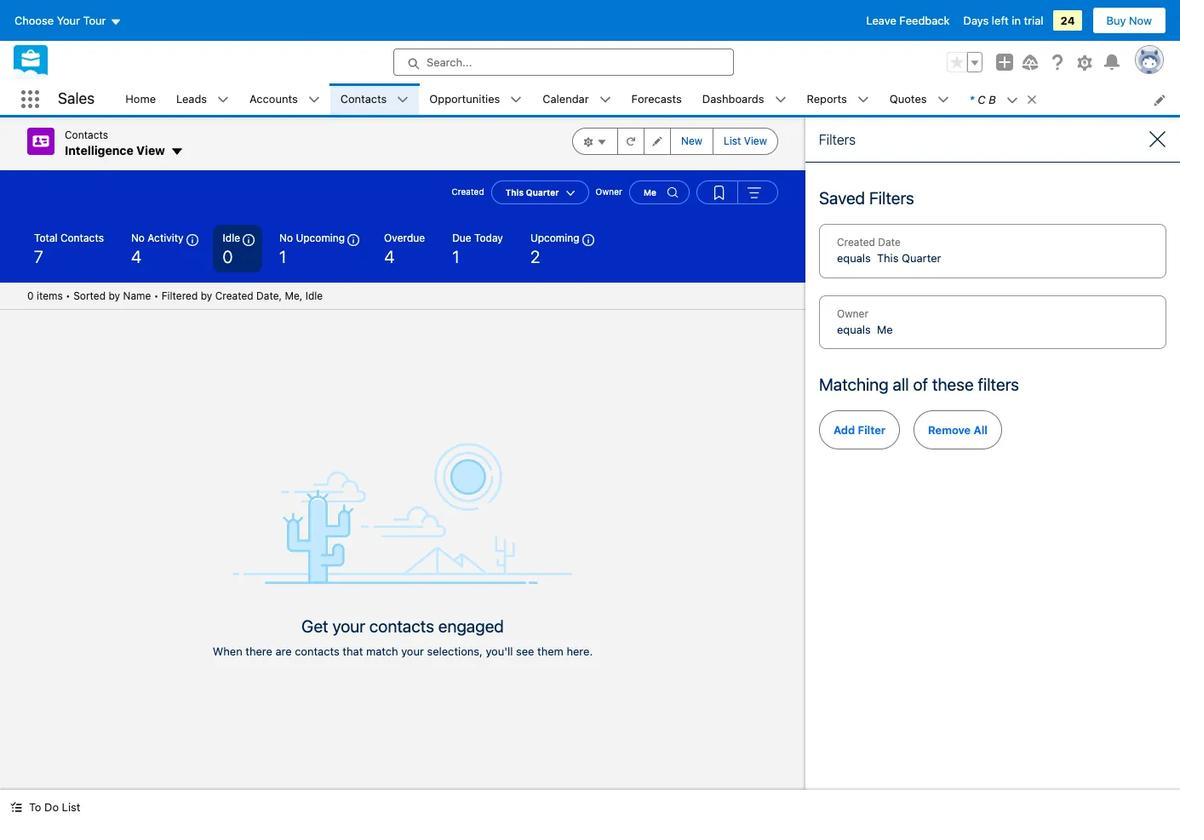 Task type: locate. For each thing, give the bounding box(es) containing it.
new button
[[670, 128, 714, 155]]

0 up the 0 items • sorted by name • filtered by created date, me, idle
[[223, 247, 233, 266]]

saved
[[819, 188, 865, 208]]

your right match
[[401, 645, 424, 659]]

1 horizontal spatial 4
[[384, 247, 394, 266]]

1 horizontal spatial idle
[[305, 289, 323, 302]]

2 equals from the top
[[837, 322, 871, 336]]

1 horizontal spatial this
[[877, 251, 899, 265]]

feedback
[[900, 14, 950, 27]]

list inside list view button
[[724, 135, 741, 147]]

0 vertical spatial equals
[[837, 251, 871, 265]]

new
[[681, 135, 703, 147]]

0 vertical spatial group
[[947, 52, 983, 72]]

text default image left the *
[[937, 94, 949, 106]]

view down dashboards list item
[[744, 135, 767, 147]]

created up the due
[[452, 186, 484, 197]]

me inside button
[[644, 187, 657, 197]]

upcoming up 2
[[530, 231, 580, 244]]

1 horizontal spatial your
[[401, 645, 424, 659]]

contacts right total
[[60, 231, 104, 244]]

this
[[505, 187, 524, 197], [877, 251, 899, 265]]

1 horizontal spatial contacts
[[369, 617, 434, 636]]

home
[[125, 92, 156, 105]]

tour
[[83, 14, 106, 27]]

1 by from the left
[[109, 289, 120, 302]]

contacts down get
[[295, 645, 340, 659]]

0 horizontal spatial contacts
[[295, 645, 340, 659]]

0 horizontal spatial by
[[109, 289, 120, 302]]

group down forecasts "link"
[[572, 128, 778, 155]]

24
[[1061, 14, 1075, 27]]

2 1 from the left
[[452, 247, 459, 266]]

0 vertical spatial owner
[[596, 186, 622, 197]]

4 down no activity
[[131, 247, 141, 266]]

view right the intelligence
[[136, 143, 165, 158]]

equals inside "owner equals me"
[[837, 322, 871, 336]]

1 vertical spatial your
[[401, 645, 424, 659]]

contacts list item
[[330, 83, 419, 115]]

text default image
[[1026, 93, 1038, 105], [397, 94, 409, 106], [510, 94, 522, 106], [1006, 94, 1018, 106], [10, 801, 22, 813]]

text default image right reports on the right top of the page
[[857, 94, 869, 106]]

text default image right leads
[[217, 94, 229, 106]]

list right do
[[62, 800, 80, 814]]

1 horizontal spatial view
[[744, 135, 767, 147]]

buy now button
[[1092, 7, 1167, 34]]

2 vertical spatial created
[[215, 289, 253, 302]]

text default image right calendar
[[599, 94, 611, 106]]

1 no from the left
[[131, 231, 145, 244]]

owner left me button
[[596, 186, 622, 197]]

list item
[[959, 83, 1045, 115]]

0 vertical spatial me
[[644, 187, 657, 197]]

1 vertical spatial created
[[837, 236, 875, 249]]

4 inside overdue 4
[[384, 247, 394, 266]]

0 horizontal spatial upcoming
[[296, 231, 345, 244]]

0 vertical spatial list
[[724, 135, 741, 147]]

1 vertical spatial quarter
[[902, 251, 941, 265]]

1 horizontal spatial quarter
[[902, 251, 941, 265]]

days
[[964, 14, 989, 27]]

text default image inside opportunities list item
[[510, 94, 522, 106]]

dashboards link
[[692, 83, 774, 115]]

reports list item
[[797, 83, 879, 115]]

contacts link
[[330, 83, 397, 115]]

add filter button
[[819, 410, 900, 450]]

0 horizontal spatial 4
[[131, 247, 141, 266]]

1 horizontal spatial 0
[[223, 247, 233, 266]]

upcoming
[[296, 231, 345, 244], [530, 231, 580, 244]]

text default image right accounts
[[308, 94, 320, 106]]

equals inside created date equals this quarter
[[837, 251, 871, 265]]

idle right activity
[[223, 231, 240, 244]]

view for intelligence view
[[136, 143, 165, 158]]

owner up matching
[[837, 307, 869, 320]]

1 equals from the top
[[837, 251, 871, 265]]

text default image inside the contacts list item
[[397, 94, 409, 106]]

group containing new
[[572, 128, 778, 155]]

1 down the due
[[452, 247, 459, 266]]

1 vertical spatial owner
[[837, 307, 869, 320]]

idle right me,
[[305, 289, 323, 302]]

0 horizontal spatial list
[[62, 800, 80, 814]]

text default image for leads
[[217, 94, 229, 106]]

list containing home
[[115, 83, 1180, 115]]

me
[[644, 187, 657, 197], [877, 322, 893, 336]]

quarter down saved filters
[[902, 251, 941, 265]]

0 horizontal spatial idle
[[223, 231, 240, 244]]

1 vertical spatial contacts
[[65, 129, 108, 141]]

leads list item
[[166, 83, 239, 115]]

• right name
[[154, 289, 159, 302]]

1 vertical spatial equals
[[837, 322, 871, 336]]

0 vertical spatial contacts
[[369, 617, 434, 636]]

add
[[834, 423, 855, 437]]

1 horizontal spatial owner
[[837, 307, 869, 320]]

owner for owner equals me
[[837, 307, 869, 320]]

filters
[[819, 132, 856, 147], [869, 188, 914, 208]]

1 horizontal spatial 1
[[452, 247, 459, 266]]

filters up 'date'
[[869, 188, 914, 208]]

owner for owner
[[596, 186, 622, 197]]

list
[[724, 135, 741, 147], [62, 800, 80, 814]]

match
[[366, 645, 398, 659]]

0 for 0
[[223, 247, 233, 266]]

to
[[29, 800, 41, 814]]

group down list view button
[[697, 180, 778, 204]]

*
[[969, 92, 974, 106]]

total
[[34, 231, 58, 244]]

you'll
[[486, 645, 513, 659]]

created left 'date'
[[837, 236, 875, 249]]

choose your tour button
[[14, 7, 122, 34]]

filters down the reports list item
[[819, 132, 856, 147]]

list right new
[[724, 135, 741, 147]]

1 vertical spatial list
[[62, 800, 80, 814]]

0 horizontal spatial this
[[505, 187, 524, 197]]

created left date,
[[215, 289, 253, 302]]

text default image left 'reports' "link"
[[774, 94, 786, 106]]

your
[[332, 617, 365, 636], [401, 645, 424, 659]]

1 inside due today 1
[[452, 247, 459, 266]]

1 horizontal spatial upcoming
[[530, 231, 580, 244]]

forecasts
[[631, 92, 682, 105]]

contacts right accounts "list item"
[[340, 92, 387, 105]]

dashboards list item
[[692, 83, 797, 115]]

1 horizontal spatial list
[[724, 135, 741, 147]]

contacts up match
[[369, 617, 434, 636]]

that
[[343, 645, 363, 659]]

4
[[131, 247, 141, 266], [384, 247, 394, 266]]

1 down no upcoming
[[279, 247, 286, 266]]

by
[[109, 289, 120, 302], [201, 289, 212, 302]]

quotes link
[[879, 83, 937, 115]]

leave feedback
[[866, 14, 950, 27]]

quarter up 2
[[526, 187, 559, 197]]

see
[[516, 645, 534, 659]]

1 horizontal spatial by
[[201, 289, 212, 302]]

c
[[978, 92, 986, 106]]

list item containing *
[[959, 83, 1045, 115]]

2 horizontal spatial created
[[837, 236, 875, 249]]

owner
[[596, 186, 622, 197], [837, 307, 869, 320]]

0 horizontal spatial 0
[[27, 289, 34, 302]]

0 vertical spatial idle
[[223, 231, 240, 244]]

contacts
[[340, 92, 387, 105], [65, 129, 108, 141], [60, 231, 104, 244]]

1 vertical spatial 0
[[27, 289, 34, 302]]

1 horizontal spatial me
[[877, 322, 893, 336]]

quarter
[[526, 187, 559, 197], [902, 251, 941, 265]]

your up 'that'
[[332, 617, 365, 636]]

upcoming up me,
[[296, 231, 345, 244]]

accounts list item
[[239, 83, 330, 115]]

no left activity
[[131, 231, 145, 244]]

text default image inside calendar list item
[[599, 94, 611, 106]]

activity
[[148, 231, 184, 244]]

1 vertical spatial this
[[877, 251, 899, 265]]

1
[[279, 247, 286, 266], [452, 247, 459, 266]]

2 no from the left
[[279, 231, 293, 244]]

1 horizontal spatial •
[[154, 289, 159, 302]]

when
[[213, 645, 242, 659]]

by left name
[[109, 289, 120, 302]]

intelligence view
[[65, 143, 165, 158]]

of
[[913, 375, 928, 394]]

0 horizontal spatial me
[[644, 187, 657, 197]]

calendar
[[543, 92, 589, 105]]

them
[[537, 645, 564, 659]]

2 vertical spatial contacts
[[60, 231, 104, 244]]

0 inside key performance indicators group
[[223, 247, 233, 266]]

search... button
[[393, 49, 734, 76]]

by right filtered
[[201, 289, 212, 302]]

0 vertical spatial your
[[332, 617, 365, 636]]

created
[[452, 186, 484, 197], [837, 236, 875, 249], [215, 289, 253, 302]]

matching
[[819, 375, 889, 394]]

text default image inside dashboards list item
[[774, 94, 786, 106]]

leads link
[[166, 83, 217, 115]]

today
[[474, 231, 503, 244]]

0 horizontal spatial quarter
[[526, 187, 559, 197]]

1 vertical spatial group
[[572, 128, 778, 155]]

view inside button
[[744, 135, 767, 147]]

2 4 from the left
[[384, 247, 394, 266]]

group up the *
[[947, 52, 983, 72]]

no up me,
[[279, 231, 293, 244]]

0 horizontal spatial 1
[[279, 247, 286, 266]]

text default image for quotes
[[937, 94, 949, 106]]

text default image inside quotes list item
[[937, 94, 949, 106]]

text default image for calendar
[[599, 94, 611, 106]]

opportunities link
[[419, 83, 510, 115]]

to do list button
[[0, 790, 91, 824]]

0
[[223, 247, 233, 266], [27, 289, 34, 302]]

0 left items
[[27, 289, 34, 302]]

0 horizontal spatial no
[[131, 231, 145, 244]]

1 horizontal spatial filters
[[869, 188, 914, 208]]

0 vertical spatial created
[[452, 186, 484, 197]]

all
[[974, 423, 988, 437]]

me inside "owner equals me"
[[877, 322, 893, 336]]

0 vertical spatial quarter
[[526, 187, 559, 197]]

no
[[131, 231, 145, 244], [279, 231, 293, 244]]

0 vertical spatial 0
[[223, 247, 233, 266]]

group
[[947, 52, 983, 72], [572, 128, 778, 155], [697, 180, 778, 204]]

text default image for accounts
[[308, 94, 320, 106]]

contacts inside list item
[[340, 92, 387, 105]]

0 horizontal spatial view
[[136, 143, 165, 158]]

contacts up the intelligence
[[65, 129, 108, 141]]

text default image inside accounts "list item"
[[308, 94, 320, 106]]

text default image inside leads list item
[[217, 94, 229, 106]]

0 horizontal spatial owner
[[596, 186, 622, 197]]

• right items
[[66, 289, 71, 302]]

list inside to do list button
[[62, 800, 80, 814]]

0 horizontal spatial •
[[66, 289, 71, 302]]

1 vertical spatial me
[[877, 322, 893, 336]]

equals up matching
[[837, 322, 871, 336]]

0 vertical spatial filters
[[819, 132, 856, 147]]

list view
[[724, 135, 767, 147]]

owner inside "owner equals me"
[[837, 307, 869, 320]]

•
[[66, 289, 71, 302], [154, 289, 159, 302]]

text default image for dashboards
[[774, 94, 786, 106]]

equals down saved
[[837, 251, 871, 265]]

2 • from the left
[[154, 289, 159, 302]]

created inside created date equals this quarter
[[837, 236, 875, 249]]

list
[[115, 83, 1180, 115]]

1 vertical spatial contacts
[[295, 645, 340, 659]]

4 down overdue
[[384, 247, 394, 266]]

text default image
[[217, 94, 229, 106], [308, 94, 320, 106], [599, 94, 611, 106], [774, 94, 786, 106], [857, 94, 869, 106], [937, 94, 949, 106], [170, 145, 184, 159]]

items
[[37, 289, 63, 302]]

1 horizontal spatial created
[[452, 186, 484, 197]]

leads
[[176, 92, 207, 105]]

buy now
[[1107, 14, 1152, 27]]

1 horizontal spatial no
[[279, 231, 293, 244]]

add filter
[[834, 423, 886, 437]]

remove all
[[928, 423, 988, 437]]

0 vertical spatial contacts
[[340, 92, 387, 105]]

0 vertical spatial this
[[505, 187, 524, 197]]

text default image inside the reports list item
[[857, 94, 869, 106]]



Task type: vqa. For each thing, say whether or not it's contained in the screenshot.
Title "button"
no



Task type: describe. For each thing, give the bounding box(es) containing it.
quarter inside button
[[526, 187, 559, 197]]

quotes list item
[[879, 83, 959, 115]]

no for 4
[[131, 231, 145, 244]]

text default image inside to do list button
[[10, 801, 22, 813]]

text default image for *
[[1006, 94, 1018, 106]]

due
[[452, 231, 471, 244]]

are
[[275, 645, 292, 659]]

1 • from the left
[[66, 289, 71, 302]]

dashboards
[[702, 92, 764, 105]]

selections,
[[427, 645, 483, 659]]

1 vertical spatial idle
[[305, 289, 323, 302]]

trial
[[1024, 14, 1043, 27]]

this quarter button
[[491, 180, 589, 204]]

choose your tour
[[14, 14, 106, 27]]

filtered
[[162, 289, 198, 302]]

left
[[992, 14, 1009, 27]]

2
[[530, 247, 540, 266]]

remove
[[928, 423, 971, 437]]

due today 1
[[452, 231, 503, 266]]

this inside created date equals this quarter
[[877, 251, 899, 265]]

opportunities
[[429, 92, 500, 105]]

reports
[[807, 92, 847, 105]]

sorted
[[73, 289, 106, 302]]

2 upcoming from the left
[[530, 231, 580, 244]]

7
[[34, 247, 43, 266]]

date
[[878, 236, 901, 249]]

opportunities list item
[[419, 83, 532, 115]]

created for created
[[452, 186, 484, 197]]

saved filters
[[819, 188, 914, 208]]

text default image for opportunities
[[510, 94, 522, 106]]

list view button
[[713, 128, 778, 155]]

calendar list item
[[532, 83, 621, 115]]

0 items • sorted by name • filtered by created date, me, idle
[[27, 289, 323, 302]]

b
[[989, 92, 996, 106]]

to do list
[[29, 800, 80, 814]]

date,
[[256, 289, 282, 302]]

these
[[932, 375, 974, 394]]

search...
[[427, 55, 472, 69]]

engaged
[[438, 617, 504, 636]]

sales
[[58, 90, 95, 108]]

this quarter
[[505, 187, 559, 197]]

filter
[[858, 423, 886, 437]]

leave feedback link
[[866, 14, 950, 27]]

reports link
[[797, 83, 857, 115]]

here.
[[567, 645, 593, 659]]

get your contacts engaged when there are contacts that match your selections, you'll see them here.
[[213, 617, 593, 659]]

calendar link
[[532, 83, 599, 115]]

no activity
[[131, 231, 184, 244]]

1 vertical spatial filters
[[869, 188, 914, 208]]

0 horizontal spatial filters
[[819, 132, 856, 147]]

matching all of these filters
[[819, 375, 1019, 394]]

contacts inside total contacts 7
[[60, 231, 104, 244]]

* c b
[[969, 92, 996, 106]]

key performance indicators group
[[0, 224, 806, 282]]

0 items • sorted by name • filtered by created date, me, idle status
[[27, 289, 323, 302]]

idle inside key performance indicators group
[[223, 231, 240, 244]]

1 4 from the left
[[131, 247, 141, 266]]

0 for 0 items • sorted by name • filtered by created date, me, idle
[[27, 289, 34, 302]]

your
[[57, 14, 80, 27]]

quotes
[[890, 92, 927, 105]]

there
[[245, 645, 272, 659]]

view for list view
[[744, 135, 767, 147]]

quarter inside created date equals this quarter
[[902, 251, 941, 265]]

intelligence
[[65, 143, 133, 158]]

all
[[893, 375, 909, 394]]

get
[[301, 617, 328, 636]]

now
[[1129, 14, 1152, 27]]

created for created date equals this quarter
[[837, 236, 875, 249]]

overdue 4
[[384, 231, 425, 266]]

created date equals this quarter
[[837, 236, 941, 265]]

text default image for reports
[[857, 94, 869, 106]]

me,
[[285, 289, 303, 302]]

no for 1
[[279, 231, 293, 244]]

do
[[44, 800, 59, 814]]

leave
[[866, 14, 896, 27]]

accounts
[[250, 92, 298, 105]]

text default image down leads link
[[170, 145, 184, 159]]

0 horizontal spatial created
[[215, 289, 253, 302]]

owner equals me
[[837, 307, 893, 336]]

name
[[123, 289, 151, 302]]

forecasts link
[[621, 83, 692, 115]]

1 1 from the left
[[279, 247, 286, 266]]

text default image for contacts
[[397, 94, 409, 106]]

buy
[[1107, 14, 1126, 27]]

home link
[[115, 83, 166, 115]]

this inside button
[[505, 187, 524, 197]]

me button
[[629, 180, 690, 204]]

accounts link
[[239, 83, 308, 115]]

2 by from the left
[[201, 289, 212, 302]]

filters
[[978, 375, 1019, 394]]

overdue
[[384, 231, 425, 244]]

0 horizontal spatial your
[[332, 617, 365, 636]]

choose
[[14, 14, 54, 27]]

no upcoming
[[279, 231, 345, 244]]

1 upcoming from the left
[[296, 231, 345, 244]]

remove all button
[[914, 410, 1002, 450]]

2 vertical spatial group
[[697, 180, 778, 204]]



